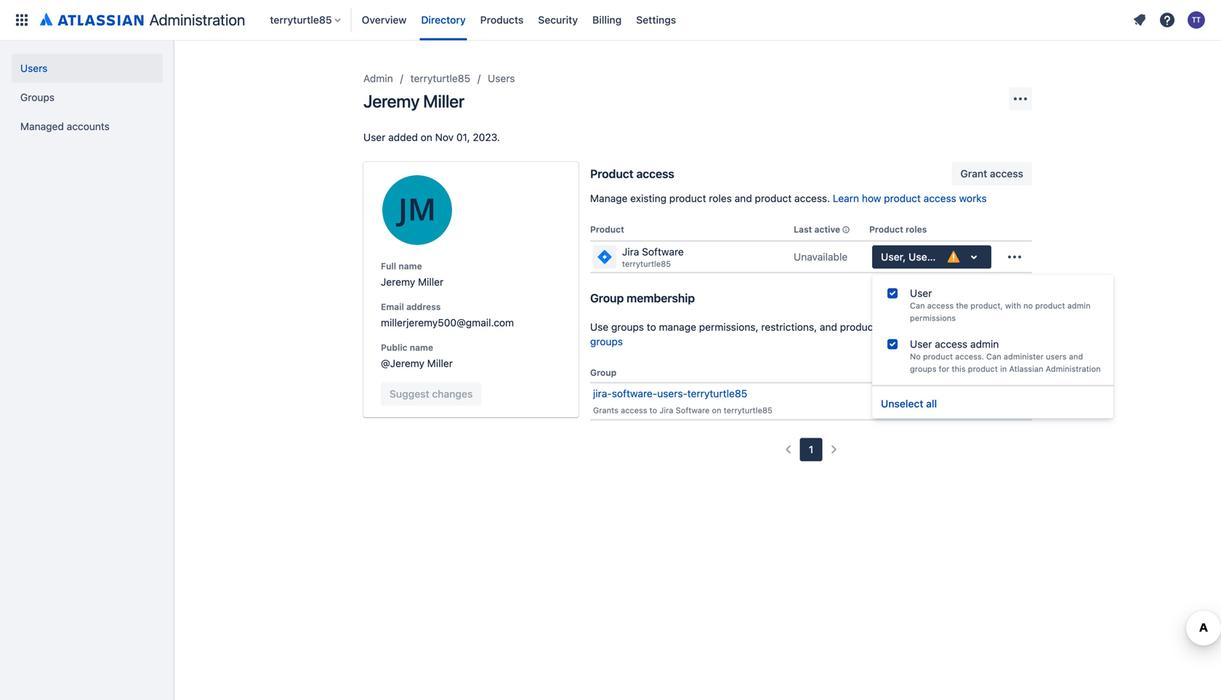 Task type: locate. For each thing, give the bounding box(es) containing it.
0 vertical spatial software
[[642, 246, 684, 258]]

1 horizontal spatial administration
[[1046, 364, 1101, 374]]

.
[[497, 131, 500, 143]]

access inside 'jira-software-users-terryturtle85 grants access to jira software on terryturtle85'
[[621, 406, 648, 415]]

admin
[[1068, 301, 1091, 311], [971, 338, 999, 350]]

users up the groups
[[20, 62, 48, 74]]

how
[[862, 192, 882, 204], [948, 321, 967, 333]]

learn how to manage groups
[[590, 321, 1019, 348]]

user for user added on nov 01, 2023 .
[[364, 131, 386, 143]]

1 horizontal spatial on
[[712, 406, 722, 415]]

1 vertical spatial on
[[712, 406, 722, 415]]

group
[[873, 275, 1114, 385]]

learn
[[833, 192, 860, 204], [918, 321, 945, 333]]

2 vertical spatial jeremy
[[390, 357, 425, 369]]

manage inside "learn how to manage groups"
[[982, 321, 1019, 333]]

software up the membership
[[642, 246, 684, 258]]

on left the nov
[[421, 131, 433, 143]]

2 horizontal spatial and
[[1069, 352, 1084, 361]]

access. up this
[[956, 352, 985, 361]]

users for leftmost "users" link
[[20, 62, 48, 74]]

1 horizontal spatial jira
[[660, 406, 674, 415]]

1 vertical spatial administration
[[1046, 364, 1101, 374]]

roles
[[709, 192, 732, 204], [906, 224, 927, 235]]

users for "users" link to the right
[[488, 72, 515, 84]]

to inside "learn how to manage groups"
[[970, 321, 979, 333]]

admin inside user can access the product, with no product admin permissions
[[1068, 301, 1091, 311]]

1 for 1 product
[[878, 395, 883, 407]]

product up the manage at the top of page
[[590, 167, 634, 181]]

group up jira-
[[590, 368, 617, 378]]

name for jeremy
[[410, 342, 433, 353]]

product
[[590, 167, 634, 181], [590, 224, 625, 235], [870, 224, 904, 235]]

no
[[1024, 301, 1033, 311]]

menu containing user
[[873, 275, 1114, 418]]

1 horizontal spatial how
[[948, 321, 967, 333]]

global navigation element
[[9, 0, 1129, 40]]

users down 'products' link
[[488, 72, 515, 84]]

1 vertical spatial jeremy
[[381, 276, 415, 288]]

0 horizontal spatial access.
[[795, 192, 830, 204]]

jeremy down full
[[381, 276, 415, 288]]

1 manage from the left
[[659, 321, 697, 333]]

software down users-
[[676, 406, 710, 415]]

jira software image
[[596, 248, 614, 266], [596, 248, 614, 266]]

administration banner
[[0, 0, 1222, 41]]

terryturtle85 inside jira software terryturtle85
[[622, 259, 671, 269]]

0 vertical spatial access.
[[795, 192, 830, 204]]

product down the manage at the top of page
[[590, 224, 625, 235]]

nov
[[435, 131, 454, 143]]

works
[[960, 192, 987, 204]]

miller down terryturtle85 "link"
[[423, 91, 465, 111]]

0 horizontal spatial 1
[[809, 443, 814, 455]]

to inside 'jira-software-users-terryturtle85 grants access to jira software on terryturtle85'
[[650, 406, 658, 415]]

public
[[381, 342, 408, 353]]

access
[[637, 167, 675, 181], [990, 168, 1024, 180], [924, 192, 957, 204], [928, 301, 954, 311], [935, 338, 968, 350], [621, 406, 648, 415]]

administration link
[[35, 8, 251, 32]]

access inside user can access the product, with no product admin permissions
[[928, 301, 954, 311]]

2 vertical spatial and
[[1069, 352, 1084, 361]]

1 vertical spatial roles
[[906, 224, 927, 235]]

0 vertical spatial jeremy
[[364, 91, 420, 111]]

admin right "no"
[[1068, 301, 1091, 311]]

miller inside public name @ jeremy miller
[[427, 357, 453, 369]]

product roles
[[870, 224, 927, 235]]

jeremy down public in the left of the page
[[390, 357, 425, 369]]

last active
[[794, 224, 841, 235]]

administration up toggle navigation icon
[[149, 11, 245, 29]]

1 vertical spatial user
[[910, 287, 933, 299]]

1 vertical spatial admin
[[971, 338, 999, 350]]

add to groups
[[956, 296, 1024, 308]]

access up existing
[[637, 167, 675, 181]]

0 vertical spatial user
[[364, 131, 386, 143]]

2 group from the top
[[590, 368, 617, 378]]

added
[[388, 131, 418, 143]]

access down software-
[[621, 406, 648, 415]]

2 vertical spatial user
[[910, 338, 933, 350]]

access up permissions
[[928, 301, 954, 311]]

1 horizontal spatial access.
[[880, 321, 916, 333]]

groups inside the user access admin no product access. can administer users and groups for this product in atlassian administration
[[910, 364, 937, 374]]

jira
[[622, 246, 640, 258], [660, 406, 674, 415]]

jira inside 'jira-software-users-terryturtle85 grants access to jira software on terryturtle85'
[[660, 406, 674, 415]]

appswitcher icon image
[[13, 11, 31, 29]]

manage
[[659, 321, 697, 333], [982, 321, 1019, 333]]

product for product
[[590, 224, 625, 235]]

0 vertical spatial admin
[[1068, 301, 1091, 311]]

administer
[[1004, 352, 1044, 361]]

pagination element
[[777, 438, 846, 461]]

2023
[[473, 131, 497, 143]]

software inside 'jira-software-users-terryturtle85 grants access to jira software on terryturtle85'
[[676, 406, 710, 415]]

managed
[[20, 120, 64, 132]]

on
[[421, 131, 433, 143], [712, 406, 722, 415]]

roles down learn how product access works link
[[906, 224, 927, 235]]

1 horizontal spatial can
[[987, 352, 1002, 361]]

access right grant
[[990, 168, 1024, 180]]

users link up the groups
[[12, 54, 163, 83]]

2 vertical spatial miller
[[427, 357, 453, 369]]

user up no at right bottom
[[910, 338, 933, 350]]

groups inside "learn how to manage groups"
[[590, 336, 623, 348]]

administration
[[149, 11, 245, 29], [1046, 364, 1101, 374]]

to right add
[[978, 296, 988, 308]]

group containing user
[[873, 275, 1114, 385]]

products
[[480, 14, 524, 26]]

miller down 'millerjeremy500@gmail.com' at the left of the page
[[427, 357, 453, 369]]

for
[[939, 364, 950, 374]]

0 vertical spatial jira
[[622, 246, 640, 258]]

full
[[381, 261, 396, 271]]

0 horizontal spatial administration
[[149, 11, 245, 29]]

1 horizontal spatial 1
[[878, 395, 883, 407]]

permissions,
[[699, 321, 759, 333]]

group up 'use'
[[590, 291, 624, 305]]

admin down 'product,'
[[971, 338, 999, 350]]

0 vertical spatial how
[[862, 192, 882, 204]]

how inside "learn how to manage groups"
[[948, 321, 967, 333]]

directory link
[[417, 8, 470, 32]]

unselect all button
[[873, 392, 1114, 416]]

users
[[20, 62, 48, 74], [488, 72, 515, 84]]

how down the 'the'
[[948, 321, 967, 333]]

1 horizontal spatial manage
[[982, 321, 1019, 333]]

jira up 'group membership'
[[622, 246, 640, 258]]

1 vertical spatial group
[[590, 368, 617, 378]]

1 horizontal spatial roles
[[906, 224, 927, 235]]

can inside the user access admin no product access. can administer users and groups for this product in atlassian administration
[[987, 352, 1002, 361]]

1 vertical spatial jira
[[660, 406, 674, 415]]

1 vertical spatial access.
[[880, 321, 916, 333]]

access inside the user access admin no product access. can administer users and groups for this product in atlassian administration
[[935, 338, 968, 350]]

directory
[[421, 14, 466, 26]]

0 vertical spatial name
[[399, 261, 422, 271]]

0 vertical spatial 1
[[878, 395, 883, 407]]

jira-
[[593, 387, 612, 399]]

miller
[[423, 91, 465, 111], [418, 276, 444, 288], [427, 357, 453, 369]]

1 vertical spatial how
[[948, 321, 967, 333]]

access. up no at right bottom
[[880, 321, 916, 333]]

jeremy
[[364, 91, 420, 111], [381, 276, 415, 288], [390, 357, 425, 369]]

1 for 1
[[809, 443, 814, 455]]

access up for
[[935, 338, 968, 350]]

manage for groups
[[659, 321, 697, 333]]

access. up last active
[[795, 192, 830, 204]]

learn up info image
[[833, 192, 860, 204]]

2 vertical spatial access.
[[956, 352, 985, 361]]

1 horizontal spatial admin
[[1068, 301, 1091, 311]]

jeremy down admin 'link'
[[364, 91, 420, 111]]

to down 'product,'
[[970, 321, 979, 333]]

0 horizontal spatial can
[[910, 301, 925, 311]]

miller up address
[[418, 276, 444, 288]]

name right public in the left of the page
[[410, 342, 433, 353]]

security link
[[534, 8, 583, 32]]

administration down users
[[1046, 364, 1101, 374]]

1 inside 'button'
[[809, 443, 814, 455]]

0 vertical spatial miller
[[423, 91, 465, 111]]

user for user access admin no product access. can administer users and groups for this product in atlassian administration
[[910, 338, 933, 350]]

product
[[670, 192, 707, 204], [755, 192, 792, 204], [884, 192, 921, 204], [1036, 301, 1066, 311], [840, 321, 877, 333], [923, 352, 953, 361], [968, 364, 998, 374], [886, 395, 923, 407]]

2 horizontal spatial access.
[[956, 352, 985, 361]]

name inside full name jeremy miller
[[399, 261, 422, 271]]

security
[[538, 14, 578, 26]]

0 horizontal spatial roles
[[709, 192, 732, 204]]

0 vertical spatial on
[[421, 131, 433, 143]]

0 horizontal spatial users
[[20, 62, 48, 74]]

jira inside jira software terryturtle85
[[622, 246, 640, 258]]

1 group from the top
[[590, 291, 624, 305]]

0 horizontal spatial jira
[[622, 246, 640, 258]]

1 vertical spatial miller
[[418, 276, 444, 288]]

jeremy inside full name jeremy miller
[[381, 276, 415, 288]]

how up product roles
[[862, 192, 882, 204]]

1 vertical spatial learn
[[918, 321, 945, 333]]

access.
[[795, 192, 830, 204], [880, 321, 916, 333], [956, 352, 985, 361]]

users link down 'products' link
[[488, 70, 515, 87]]

product for product access
[[590, 167, 634, 181]]

can up in
[[987, 352, 1002, 361]]

0 horizontal spatial admin
[[971, 338, 999, 350]]

manage
[[590, 192, 628, 204]]

0 horizontal spatial and
[[735, 192, 752, 204]]

1 horizontal spatial learn
[[918, 321, 945, 333]]

learn how product access works link
[[833, 192, 987, 204]]

to down no at right bottom
[[911, 368, 920, 378]]

on down the jira-software-users-terryturtle85 link
[[712, 406, 722, 415]]

to inside button
[[978, 296, 988, 308]]

manage down the membership
[[659, 321, 697, 333]]

0 horizontal spatial learn
[[833, 192, 860, 204]]

millerjeremy500@gmail.com
[[381, 317, 514, 329]]

menu
[[873, 275, 1114, 418]]

0 vertical spatial administration
[[149, 11, 245, 29]]

grant
[[961, 168, 988, 180]]

terryturtle85
[[270, 14, 332, 26], [411, 72, 471, 84], [622, 259, 671, 269], [688, 387, 748, 399], [724, 406, 773, 415]]

atlassian image
[[40, 10, 144, 28], [40, 10, 144, 28]]

manage down with
[[982, 321, 1019, 333]]

1 horizontal spatial users
[[488, 72, 515, 84]]

overview link
[[358, 8, 411, 32]]

user inside user can access the product, with no product admin permissions
[[910, 287, 933, 299]]

group for group membership
[[590, 291, 624, 305]]

users link
[[12, 54, 163, 83], [488, 70, 515, 87]]

0 vertical spatial roles
[[709, 192, 732, 204]]

to down 'group membership'
[[647, 321, 656, 333]]

name inside public name @ jeremy miller
[[410, 342, 433, 353]]

last
[[794, 224, 812, 235]]

product down learn how product access works link
[[870, 224, 904, 235]]

1 vertical spatial name
[[410, 342, 433, 353]]

to
[[978, 296, 988, 308], [647, 321, 656, 333], [970, 321, 979, 333], [911, 368, 920, 378], [650, 406, 658, 415]]

can up permissions
[[910, 301, 925, 311]]

0 vertical spatial can
[[910, 301, 925, 311]]

0 vertical spatial group
[[590, 291, 624, 305]]

user
[[364, 131, 386, 143], [910, 287, 933, 299], [910, 338, 933, 350]]

0 horizontal spatial manage
[[659, 321, 697, 333]]

jeremy miller's profile picture image
[[382, 175, 452, 245]]

learn how to manage groups link
[[590, 321, 1019, 348]]

1 horizontal spatial users link
[[488, 70, 515, 87]]

user up permissions
[[910, 287, 933, 299]]

1 button
[[800, 438, 823, 461]]

1 vertical spatial software
[[676, 406, 710, 415]]

name right full
[[399, 261, 422, 271]]

roles right existing
[[709, 192, 732, 204]]

product inside user can access the product, with no product admin permissions
[[1036, 301, 1066, 311]]

user left added
[[364, 131, 386, 143]]

1 vertical spatial can
[[987, 352, 1002, 361]]

unselect
[[881, 398, 924, 410]]

add to groups button
[[947, 291, 1033, 314]]

groups
[[20, 91, 55, 103]]

user inside the user access admin no product access. can administer users and groups for this product in atlassian administration
[[910, 338, 933, 350]]

to down the jira-software-users-terryturtle85 link
[[650, 406, 658, 415]]

learn up no at right bottom
[[918, 321, 945, 333]]

1
[[878, 395, 883, 407], [809, 443, 814, 455]]

software
[[642, 246, 684, 258], [676, 406, 710, 415]]

2 manage from the left
[[982, 321, 1019, 333]]

1 vertical spatial and
[[820, 321, 838, 333]]

jira down the jira-software-users-terryturtle85 link
[[660, 406, 674, 415]]

1 vertical spatial 1
[[809, 443, 814, 455]]

user access admin no product access. can administer users and groups for this product in atlassian administration
[[910, 338, 1101, 374]]



Task type: vqa. For each thing, say whether or not it's contained in the screenshot.
upgrade
no



Task type: describe. For each thing, give the bounding box(es) containing it.
learn inside "learn how to manage groups"
[[918, 321, 945, 333]]

the
[[956, 301, 969, 311]]

access. inside the user access admin no product access. can administer users and groups for this product in atlassian administration
[[956, 352, 985, 361]]

software-
[[612, 387, 658, 399]]

0 vertical spatial and
[[735, 192, 752, 204]]

0 horizontal spatial how
[[862, 192, 882, 204]]

0 horizontal spatial users link
[[12, 54, 163, 83]]

access
[[878, 368, 909, 378]]

groups inside button
[[990, 296, 1024, 308]]

@
[[381, 357, 390, 369]]

grant access button
[[952, 162, 1033, 185]]

products link
[[476, 8, 528, 32]]

user for user can access the product, with no product admin permissions
[[910, 287, 933, 299]]

public name @ jeremy miller
[[381, 342, 453, 369]]

account image
[[1188, 11, 1206, 29]]

name for miller
[[399, 261, 422, 271]]

manage for how
[[982, 321, 1019, 333]]

help icon image
[[1159, 11, 1177, 29]]

no
[[910, 352, 921, 361]]

jeremy miller
[[364, 91, 465, 111]]

and inside the user access admin no product access. can administer users and groups for this product in atlassian administration
[[1069, 352, 1084, 361]]

terryturtle85 inside terryturtle85 popup button
[[270, 14, 332, 26]]

email address millerjeremy500@gmail.com
[[381, 302, 514, 329]]

administration inside global navigation element
[[149, 11, 245, 29]]

managed accounts
[[20, 120, 110, 132]]

on inside 'jira-software-users-terryturtle85 grants access to jira software on terryturtle85'
[[712, 406, 722, 415]]

jeremy inside public name @ jeremy miller
[[390, 357, 425, 369]]

group for group
[[590, 368, 617, 378]]

groups link
[[12, 83, 163, 112]]

this
[[952, 364, 966, 374]]

product,
[[971, 301, 1003, 311]]

add
[[956, 296, 975, 308]]

grant access
[[961, 168, 1024, 180]]

jira-software-users-terryturtle85 link
[[593, 387, 748, 399]]

use
[[590, 321, 609, 333]]

billing link
[[588, 8, 626, 32]]

settings
[[636, 14, 676, 26]]

admin
[[364, 72, 393, 84]]

product for product roles
[[870, 224, 904, 235]]

1 product
[[878, 395, 923, 407]]

admin link
[[364, 70, 393, 87]]

all
[[927, 398, 937, 410]]

grants
[[593, 406, 619, 415]]

group membership
[[590, 291, 695, 305]]

managed accounts link
[[12, 112, 163, 141]]

info image
[[945, 248, 963, 265]]

product access
[[590, 167, 675, 181]]

overview
[[362, 14, 407, 26]]

0 vertical spatial learn
[[833, 192, 860, 204]]

software inside jira software terryturtle85
[[642, 246, 684, 258]]

toggle navigation image
[[160, 58, 192, 87]]

settings link
[[632, 8, 681, 32]]

full name jeremy miller
[[381, 261, 444, 288]]

administration inside the user access admin no product access. can administer users and groups for this product in atlassian administration
[[1046, 364, 1101, 374]]

existing
[[631, 192, 667, 204]]

users
[[1046, 352, 1067, 361]]

unavailable
[[794, 251, 848, 263]]

user added on nov 01, 2023 .
[[364, 131, 500, 143]]

use groups to manage permissions, restrictions, and product access.
[[590, 321, 918, 333]]

users-
[[658, 387, 688, 399]]

access inside button
[[990, 168, 1024, 180]]

0 horizontal spatial on
[[421, 131, 433, 143]]

info image
[[841, 224, 852, 236]]

jira software terryturtle85
[[622, 246, 684, 269]]

access to
[[878, 368, 920, 378]]

email
[[381, 302, 404, 312]]

active
[[815, 224, 841, 235]]

membership
[[627, 291, 695, 305]]

user can access the product, with no product admin permissions
[[910, 287, 1091, 323]]

can inside user can access the product, with no product admin permissions
[[910, 301, 925, 311]]

with
[[1006, 301, 1022, 311]]

manage existing product roles and product access. learn how product access works
[[590, 192, 987, 204]]

billing
[[593, 14, 622, 26]]

miller inside full name jeremy miller
[[418, 276, 444, 288]]

restrictions,
[[762, 321, 817, 333]]

in
[[1001, 364, 1007, 374]]

unselect all
[[881, 398, 937, 410]]

terryturtle85 link
[[411, 70, 471, 87]]

atlassian
[[1010, 364, 1044, 374]]

1 horizontal spatial and
[[820, 321, 838, 333]]

01,
[[457, 131, 470, 143]]

address
[[407, 302, 441, 312]]

accounts
[[67, 120, 110, 132]]

access left works
[[924, 192, 957, 204]]

jira-software-users-terryturtle85 grants access to jira software on terryturtle85
[[593, 387, 773, 415]]

terryturtle85 button
[[266, 8, 347, 32]]

admin inside the user access admin no product access. can administer users and groups for this product in atlassian administration
[[971, 338, 999, 350]]

permissions
[[910, 313, 956, 323]]



